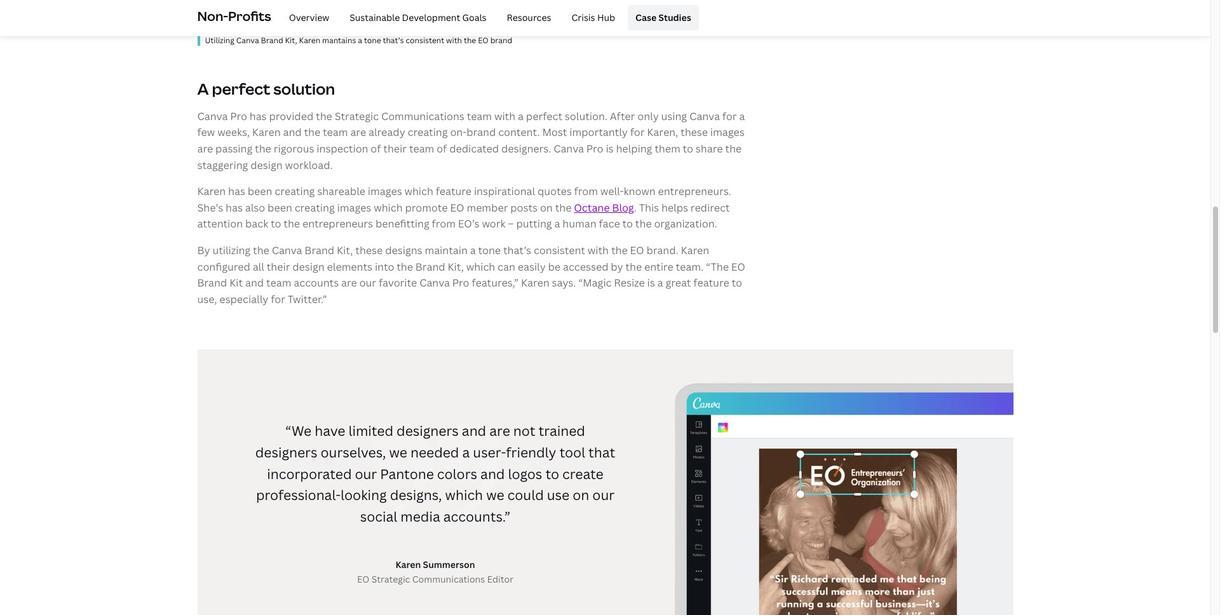 Task type: locate. For each thing, give the bounding box(es) containing it.
solution
[[274, 78, 335, 99]]

0 vertical spatial for
[[723, 109, 737, 123]]

by
[[197, 243, 210, 257]]

their down "already"
[[384, 142, 407, 156]]

1 vertical spatial strategic
[[372, 573, 410, 585]]

1 vertical spatial kit,
[[337, 243, 353, 257]]

0 horizontal spatial we
[[389, 444, 407, 461]]

team up twitter."
[[266, 276, 291, 290]]

our
[[360, 276, 376, 290], [355, 465, 377, 483], [593, 486, 615, 504]]

and down provided
[[283, 125, 302, 139]]

elements
[[327, 260, 373, 274]]

karen down easily
[[521, 276, 550, 290]]

0 horizontal spatial designers
[[255, 444, 318, 461]]

are down few
[[197, 142, 213, 156]]

strategic inside canva pro has provided the strategic communications team with a perfect solution. after only using canva for a few weeks, karen and the team are already creating on-brand content. most importantly for karen, these images are passing the rigorous inspection of their team of dedicated designers. canva pro is helping them to share the staggering design workload.
[[335, 109, 379, 123]]

0 horizontal spatial their
[[267, 260, 290, 274]]

that's down the sustainable
[[383, 35, 404, 46]]

1 horizontal spatial kit,
[[337, 243, 353, 257]]

with inside by utilizing the canva brand kit, these designs maintain a tone that's consistent with the eo brand. karen configured all their design elements into the brand kit, which can easily be accessed by the entire team. "the eo brand kit and team accounts are our favorite canva pro features," karen says. "magic resize is a great feature to use, especially for twitter."
[[588, 243, 609, 257]]

brand down maintain
[[416, 260, 445, 274]]

attention
[[197, 217, 243, 231]]

0 horizontal spatial these
[[356, 243, 383, 257]]

0 horizontal spatial on
[[540, 201, 553, 215]]

we up pantone
[[389, 444, 407, 461]]

professional-
[[256, 486, 341, 504]]

is down importantly
[[606, 142, 614, 156]]

consistent down sustainable development goals link on the left
[[406, 35, 444, 46]]

are inside by utilizing the canva brand kit, these designs maintain a tone that's consistent with the eo brand. karen configured all their design elements into the brand kit, which can easily be accessed by the entire team. "the eo brand kit and team accounts are our favorite canva pro features," karen says. "magic resize is a great feature to use, especially for twitter."
[[341, 276, 357, 290]]

been
[[248, 184, 272, 198], [268, 201, 292, 215]]

karen down provided
[[252, 125, 281, 139]]

1 vertical spatial from
[[432, 217, 456, 231]]

eo's
[[458, 217, 480, 231]]

designs
[[385, 243, 422, 257]]

is
[[606, 142, 614, 156], [647, 276, 655, 290]]

has up also
[[228, 184, 245, 198]]

creating down workload.
[[275, 184, 315, 198]]

1 horizontal spatial from
[[574, 184, 598, 198]]

are up user-
[[490, 422, 510, 440]]

of left "dedicated"
[[437, 142, 447, 156]]

1 vertical spatial pro
[[587, 142, 604, 156]]

0 vertical spatial has
[[250, 109, 267, 123]]

1 vertical spatial been
[[268, 201, 292, 215]]

2 vertical spatial for
[[271, 292, 285, 306]]

2 vertical spatial pro
[[453, 276, 469, 290]]

our down create
[[593, 486, 615, 504]]

1 horizontal spatial is
[[647, 276, 655, 290]]

easily
[[518, 260, 546, 274]]

0 horizontal spatial from
[[432, 217, 456, 231]]

pro up weeks,
[[230, 109, 247, 123]]

1 vertical spatial these
[[356, 243, 383, 257]]

from for eo's
[[432, 217, 456, 231]]

and inside canva pro has provided the strategic communications team with a perfect solution. after only using canva for a few weeks, karen and the team are already creating on-brand content. most importantly for karen, these images are passing the rigorous inspection of their team of dedicated designers. canva pro is helping them to share the staggering design workload.
[[283, 125, 302, 139]]

1 vertical spatial our
[[355, 465, 377, 483]]

by
[[611, 260, 623, 274]]

0 horizontal spatial for
[[271, 292, 285, 306]]

which up features,"
[[466, 260, 495, 274]]

with
[[446, 35, 462, 46], [495, 109, 516, 123], [588, 243, 609, 257]]

1 horizontal spatial that's
[[503, 243, 531, 257]]

from up octane
[[574, 184, 598, 198]]

with up content.
[[495, 109, 516, 123]]

for left twitter."
[[271, 292, 285, 306]]

kit, up elements
[[337, 243, 353, 257]]

strategic inside karen summerson eo strategic communications editor
[[372, 573, 410, 585]]

well-
[[601, 184, 624, 198]]

1 horizontal spatial design
[[293, 260, 325, 274]]

to inside "we have limited designers and are not trained designers ourselves, we needed a user-friendly tool that incorporated our pantone colors and logos to create professional-looking designs, which we could use on our social media accounts."
[[546, 465, 559, 483]]

2 horizontal spatial pro
[[587, 142, 604, 156]]

communications up on-
[[381, 109, 465, 123]]

these inside canva pro has provided the strategic communications team with a perfect solution. after only using canva for a few weeks, karen and the team are already creating on-brand content. most importantly for karen, these images are passing the rigorous inspection of their team of dedicated designers. canva pro is helping them to share the staggering design workload.
[[681, 125, 708, 139]]

menu bar
[[276, 5, 699, 31]]

utilizing
[[213, 243, 251, 257]]

features,"
[[472, 276, 519, 290]]

a inside "we have limited designers and are not trained designers ourselves, we needed a user-friendly tool that incorporated our pantone colors and logos to create professional-looking designs, which we could use on our social media accounts."
[[462, 444, 470, 461]]

of
[[371, 142, 381, 156], [437, 142, 447, 156]]

1 vertical spatial that's
[[503, 243, 531, 257]]

from for well-
[[574, 184, 598, 198]]

feature
[[436, 184, 472, 198], [694, 276, 730, 290]]

on
[[540, 201, 553, 215], [573, 486, 589, 504]]

0 vertical spatial on
[[540, 201, 553, 215]]

social
[[360, 508, 398, 526]]

that's up can
[[503, 243, 531, 257]]

tone down the sustainable
[[364, 35, 381, 46]]

to right great
[[732, 276, 742, 290]]

octane blog link
[[574, 201, 634, 215]]

consistent
[[406, 35, 444, 46], [534, 243, 585, 257]]

already
[[369, 125, 405, 139]]

karen summerson eo strategic communications editor
[[357, 559, 514, 585]]

eo inside karen has been creating shareable images which feature inspirational quotes from well-known entrepreneurs. she's has also been creating images which promote eo member posts on the
[[450, 201, 464, 215]]

0 vertical spatial from
[[574, 184, 598, 198]]

karen,
[[647, 125, 678, 139]]

0 horizontal spatial pro
[[230, 109, 247, 123]]

design inside canva pro has provided the strategic communications team with a perfect solution. after only using canva for a few weeks, karen and the team are already creating on-brand content. most importantly for karen, these images are passing the rigorous inspection of their team of dedicated designers. canva pro is helping them to share the staggering design workload.
[[251, 158, 283, 172]]

1 vertical spatial tone
[[478, 243, 501, 257]]

are inside "we have limited designers and are not trained designers ourselves, we needed a user-friendly tool that incorporated our pantone colors and logos to create professional-looking designs, which we could use on our social media accounts."
[[490, 422, 510, 440]]

a perfect solution
[[197, 78, 335, 99]]

design up accounts
[[293, 260, 325, 274]]

with inside canva pro has provided the strategic communications team with a perfect solution. after only using canva for a few weeks, karen and the team are already creating on-brand content. most importantly for karen, these images are passing the rigorous inspection of their team of dedicated designers. canva pro is helping them to share the staggering design workload.
[[495, 109, 516, 123]]

from inside karen has been creating shareable images which feature inspirational quotes from well-known entrepreneurs. she's has also been creating images which promote eo member posts on the
[[574, 184, 598, 198]]

has
[[250, 109, 267, 123], [228, 184, 245, 198], [226, 201, 243, 215]]

kit, down "overview" link
[[285, 35, 297, 46]]

2 vertical spatial images
[[337, 201, 371, 215]]

these inside by utilizing the canva brand kit, these designs maintain a tone that's consistent with the eo brand. karen configured all their design elements into the brand kit, which can easily be accessed by the entire team. "the eo brand kit and team accounts are our favorite canva pro features," karen says. "magic resize is a great feature to use, especially for twitter."
[[356, 243, 383, 257]]

by utilizing the canva brand kit, these designs maintain a tone that's consistent with the eo brand. karen configured all their design elements into the brand kit, which can easily be accessed by the entire team. "the eo brand kit and team accounts are our favorite canva pro features," karen says. "magic resize is a great feature to use, especially for twitter."
[[197, 243, 746, 306]]

of down "already"
[[371, 142, 381, 156]]

on down "quotes"
[[540, 201, 553, 215]]

shareable
[[317, 184, 366, 198]]

feature down "the
[[694, 276, 730, 290]]

1 horizontal spatial their
[[384, 142, 407, 156]]

weeks,
[[217, 125, 250, 139]]

the inside karen has been creating shareable images which feature inspirational quotes from well-known entrepreneurs. she's has also been creating images which promote eo member posts on the
[[555, 201, 572, 215]]

after
[[610, 109, 635, 123]]

0 vertical spatial creating
[[408, 125, 448, 139]]

summerson
[[423, 559, 475, 571]]

entire
[[645, 260, 674, 274]]

"we
[[285, 422, 312, 440]]

benefitting
[[376, 217, 430, 231]]

brand up "dedicated"
[[467, 125, 496, 139]]

1 vertical spatial consistent
[[534, 243, 585, 257]]

1 vertical spatial design
[[293, 260, 325, 274]]

0 horizontal spatial of
[[371, 142, 381, 156]]

1 vertical spatial communications
[[412, 573, 485, 585]]

0 horizontal spatial with
[[446, 35, 462, 46]]

is down entire
[[647, 276, 655, 290]]

1 horizontal spatial for
[[630, 125, 645, 139]]

0 horizontal spatial that's
[[383, 35, 404, 46]]

creating up entrepreneurs
[[295, 201, 335, 215]]

incorporated
[[267, 465, 352, 483]]

"the
[[706, 260, 729, 274]]

0 vertical spatial we
[[389, 444, 407, 461]]

octane blog
[[574, 201, 634, 215]]

0 horizontal spatial tone
[[364, 35, 381, 46]]

media
[[401, 508, 440, 526]]

1 horizontal spatial these
[[681, 125, 708, 139]]

0 vertical spatial tone
[[364, 35, 381, 46]]

0 horizontal spatial design
[[251, 158, 283, 172]]

from down "promote"
[[432, 217, 456, 231]]

designers down "we at the left bottom of the page
[[255, 444, 318, 461]]

kit, down maintain
[[448, 260, 464, 274]]

ourselves,
[[321, 444, 386, 461]]

brand
[[261, 35, 283, 46], [305, 243, 334, 257], [416, 260, 445, 274], [197, 276, 227, 290]]

these up into
[[356, 243, 383, 257]]

for up helping at the right top of the page
[[630, 125, 645, 139]]

1 vertical spatial with
[[495, 109, 516, 123]]

the right the back
[[284, 217, 300, 231]]

consistent up the be
[[534, 243, 585, 257]]

brand down the "resources" link
[[491, 35, 512, 46]]

1 horizontal spatial of
[[437, 142, 447, 156]]

0 vertical spatial our
[[360, 276, 376, 290]]

pantone
[[380, 465, 434, 483]]

passing
[[216, 142, 253, 156]]

0 vertical spatial design
[[251, 158, 283, 172]]

1 horizontal spatial perfect
[[526, 109, 563, 123]]

0 vertical spatial consistent
[[406, 35, 444, 46]]

and down all at the top
[[245, 276, 264, 290]]

trained
[[539, 422, 585, 440]]

1 horizontal spatial feature
[[694, 276, 730, 290]]

our down into
[[360, 276, 376, 290]]

pro left features,"
[[453, 276, 469, 290]]

perfect inside canva pro has provided the strategic communications team with a perfect solution. after only using canva for a few weeks, karen and the team are already creating on-brand content. most importantly for karen, these images are passing the rigorous inspection of their team of dedicated designers. canva pro is helping them to share the staggering design workload.
[[526, 109, 563, 123]]

needed
[[411, 444, 459, 461]]

2 vertical spatial kit,
[[448, 260, 464, 274]]

karen left summerson
[[396, 559, 421, 571]]

with down development
[[446, 35, 462, 46]]

2 horizontal spatial with
[[588, 243, 609, 257]]

for inside by utilizing the canva brand kit, these designs maintain a tone that's consistent with the eo brand. karen configured all their design elements into the brand kit, which can easily be accessed by the entire team. "the eo brand kit and team accounts are our favorite canva pro features," karen says. "magic resize is a great feature to use, especially for twitter."
[[271, 292, 285, 306]]

the up all at the top
[[253, 243, 269, 257]]

1 vertical spatial brand
[[467, 125, 496, 139]]

the right share
[[726, 142, 742, 156]]

these up share
[[681, 125, 708, 139]]

our up looking
[[355, 465, 377, 483]]

has down a perfect solution
[[250, 109, 267, 123]]

creating left on-
[[408, 125, 448, 139]]

from
[[574, 184, 598, 198], [432, 217, 456, 231]]

which down colors
[[445, 486, 483, 504]]

with up accessed
[[588, 243, 609, 257]]

0 horizontal spatial is
[[606, 142, 614, 156]]

2 vertical spatial with
[[588, 243, 609, 257]]

images up benefitting
[[368, 184, 402, 198]]

their right all at the top
[[267, 260, 290, 274]]

their
[[384, 142, 407, 156], [267, 260, 290, 274]]

1 horizontal spatial on
[[573, 486, 589, 504]]

karen inside canva pro has provided the strategic communications team with a perfect solution. after only using canva for a few weeks, karen and the team are already creating on-brand content. most importantly for karen, these images are passing the rigorous inspection of their team of dedicated designers. canva pro is helping them to share the staggering design workload.
[[252, 125, 281, 139]]

0 vertical spatial kit,
[[285, 35, 297, 46]]

the down "quotes"
[[555, 201, 572, 215]]

design
[[251, 158, 283, 172], [293, 260, 325, 274]]

communications inside karen summerson eo strategic communications editor
[[412, 573, 485, 585]]

1 vertical spatial is
[[647, 276, 655, 290]]

them
[[655, 142, 681, 156]]

images inside canva pro has provided the strategic communications team with a perfect solution. after only using canva for a few weeks, karen and the team are already creating on-brand content. most importantly for karen, these images are passing the rigorous inspection of their team of dedicated designers. canva pro is helping them to share the staggering design workload.
[[711, 125, 745, 139]]

on down create
[[573, 486, 589, 504]]

for up share
[[723, 109, 737, 123]]

also
[[245, 201, 265, 215]]

which inside "we have limited designers and are not trained designers ourselves, we needed a user-friendly tool that incorporated our pantone colors and logos to create professional-looking designs, which we could use on our social media accounts."
[[445, 486, 483, 504]]

canva down most on the left
[[554, 142, 584, 156]]

and up user-
[[462, 422, 486, 440]]

been right also
[[268, 201, 292, 215]]

1 vertical spatial perfect
[[526, 109, 563, 123]]

feature inside by utilizing the canva brand kit, these designs maintain a tone that's consistent with the eo brand. karen configured all their design elements into the brand kit, which can easily be accessed by the entire team. "the eo brand kit and team accounts are our favorite canva pro features," karen says. "magic resize is a great feature to use, especially for twitter."
[[694, 276, 730, 290]]

profits
[[228, 7, 271, 25]]

rigorous
[[274, 142, 314, 156]]

posts
[[511, 201, 538, 215]]

a inside . this helps redirect attention back to the entrepreneurs benefitting from eo's work – putting a human face to the organization.
[[555, 217, 560, 231]]

brand
[[491, 35, 512, 46], [467, 125, 496, 139]]

been up also
[[248, 184, 272, 198]]

share
[[696, 142, 723, 156]]

0 vertical spatial these
[[681, 125, 708, 139]]

karen down "overview" link
[[299, 35, 320, 46]]

we up the accounts."
[[486, 486, 504, 504]]

0 vertical spatial communications
[[381, 109, 465, 123]]

these
[[681, 125, 708, 139], [356, 243, 383, 257]]

2 vertical spatial has
[[226, 201, 243, 215]]

has left also
[[226, 201, 243, 215]]

0 vertical spatial their
[[384, 142, 407, 156]]

which
[[405, 184, 433, 198], [374, 201, 403, 215], [466, 260, 495, 274], [445, 486, 483, 504]]

0 vertical spatial images
[[711, 125, 745, 139]]

favorite
[[379, 276, 417, 290]]

images down 'shareable'
[[337, 201, 371, 215]]

0 horizontal spatial feature
[[436, 184, 472, 198]]

1 horizontal spatial we
[[486, 486, 504, 504]]

1 vertical spatial on
[[573, 486, 589, 504]]

1 vertical spatial their
[[267, 260, 290, 274]]

0 vertical spatial strategic
[[335, 109, 379, 123]]

0 horizontal spatial kit,
[[285, 35, 297, 46]]

0 vertical spatial that's
[[383, 35, 404, 46]]

from inside . this helps redirect attention back to the entrepreneurs benefitting from eo's work – putting a human face to the organization.
[[432, 217, 456, 231]]

studies
[[659, 11, 691, 23]]

perfect up most on the left
[[526, 109, 563, 123]]

1 vertical spatial feature
[[694, 276, 730, 290]]

promote
[[405, 201, 448, 215]]

on inside karen has been creating shareable images which feature inspirational quotes from well-known entrepreneurs. she's has also been creating images which promote eo member posts on the
[[540, 201, 553, 215]]

0 vertical spatial is
[[606, 142, 614, 156]]

images up share
[[711, 125, 745, 139]]

1 horizontal spatial with
[[495, 109, 516, 123]]

designers up the needed
[[397, 422, 459, 440]]

brand inside canva pro has provided the strategic communications team with a perfect solution. after only using canva for a few weeks, karen and the team are already creating on-brand content. most importantly for karen, these images are passing the rigorous inspection of their team of dedicated designers. canva pro is helping them to share the staggering design workload.
[[467, 125, 496, 139]]

design inside by utilizing the canva brand kit, these designs maintain a tone that's consistent with the eo brand. karen configured all their design elements into the brand kit, which can easily be accessed by the entire team. "the eo brand kit and team accounts are our favorite canva pro features," karen says. "magic resize is a great feature to use, especially for twitter."
[[293, 260, 325, 274]]

karen inside karen has been creating shareable images which feature inspirational quotes from well-known entrepreneurs. she's has also been creating images which promote eo member posts on the
[[197, 184, 226, 198]]

to up 'use'
[[546, 465, 559, 483]]

pro down importantly
[[587, 142, 604, 156]]

brand down entrepreneurs
[[305, 243, 334, 257]]

communications down summerson
[[412, 573, 485, 585]]

feature up . this helps redirect attention back to the entrepreneurs benefitting from eo's work – putting a human face to the organization.
[[436, 184, 472, 198]]

tone up can
[[478, 243, 501, 257]]

crisis hub link
[[564, 5, 623, 31]]

0 horizontal spatial perfect
[[212, 78, 270, 99]]

canva
[[236, 35, 259, 46], [197, 109, 228, 123], [690, 109, 720, 123], [554, 142, 584, 156], [272, 243, 302, 257], [420, 276, 450, 290]]

0 vertical spatial feature
[[436, 184, 472, 198]]

karen has been creating shareable images which feature inspirational quotes from well-known entrepreneurs. she's has also been creating images which promote eo member posts on the
[[197, 184, 731, 215]]

most
[[543, 125, 567, 139]]

2 horizontal spatial kit,
[[448, 260, 464, 274]]

perfect right a at the left of page
[[212, 78, 270, 99]]

1 horizontal spatial pro
[[453, 276, 469, 290]]

1 horizontal spatial designers
[[397, 422, 459, 440]]

1 horizontal spatial tone
[[478, 243, 501, 257]]

accounts
[[294, 276, 339, 290]]

that
[[589, 444, 615, 461]]

1 horizontal spatial consistent
[[534, 243, 585, 257]]

design down rigorous
[[251, 158, 283, 172]]

editor
[[487, 573, 514, 585]]

the right provided
[[316, 109, 332, 123]]

designers
[[397, 422, 459, 440], [255, 444, 318, 461]]

that's
[[383, 35, 404, 46], [503, 243, 531, 257]]

known
[[624, 184, 656, 198]]

development
[[402, 11, 460, 23]]



Task type: vqa. For each thing, say whether or not it's contained in the screenshot.
search
no



Task type: describe. For each thing, give the bounding box(es) containing it.
resources link
[[499, 5, 559, 31]]

organization.
[[654, 217, 718, 231]]

2 horizontal spatial for
[[723, 109, 737, 123]]

sustainable
[[350, 11, 400, 23]]

team up inspection
[[323, 125, 348, 139]]

not
[[514, 422, 536, 440]]

karen inside karen summerson eo strategic communications editor
[[396, 559, 421, 571]]

sustainable development goals link
[[342, 5, 494, 31]]

team up "dedicated"
[[467, 109, 492, 123]]

friendly
[[506, 444, 556, 461]]

case
[[636, 11, 657, 23]]

feature inside karen has been creating shareable images which feature inspirational quotes from well-known entrepreneurs. she's has also been creating images which promote eo member posts on the
[[436, 184, 472, 198]]

2 of from the left
[[437, 142, 447, 156]]

canva down profits
[[236, 35, 259, 46]]

quotes
[[538, 184, 572, 198]]

1 of from the left
[[371, 142, 381, 156]]

. this helps redirect attention back to the entrepreneurs benefitting from eo's work – putting a human face to the organization.
[[197, 201, 730, 231]]

.
[[634, 201, 637, 215]]

and down user-
[[481, 465, 505, 483]]

1 vertical spatial designers
[[255, 444, 318, 461]]

octane
[[574, 201, 610, 215]]

canva pro has provided the strategic communications team with a perfect solution. after only using canva for a few weeks, karen and the team are already creating on-brand content. most importantly for karen, these images are passing the rigorous inspection of their team of dedicated designers. canva pro is helping them to share the staggering design workload.
[[197, 109, 745, 172]]

consistent inside by utilizing the canva brand kit, these designs maintain a tone that's consistent with the eo brand. karen configured all their design elements into the brand kit, which can easily be accessed by the entire team. "the eo brand kit and team accounts are our favorite canva pro features," karen says. "magic resize is a great feature to use, especially for twitter."
[[534, 243, 585, 257]]

0 vertical spatial with
[[446, 35, 462, 46]]

designs,
[[390, 486, 442, 504]]

she's
[[197, 201, 223, 215]]

creating inside canva pro has provided the strategic communications team with a perfect solution. after only using canva for a few weeks, karen and the team are already creating on-brand content. most importantly for karen, these images are passing the rigorous inspection of their team of dedicated designers. canva pro is helping them to share the staggering design workload.
[[408, 125, 448, 139]]

menu bar containing overview
[[276, 5, 699, 31]]

is inside by utilizing the canva brand kit, these designs maintain a tone that's consistent with the eo brand. karen configured all their design elements into the brand kit, which can easily be accessed by the entire team. "the eo brand kit and team accounts are our favorite canva pro features," karen says. "magic resize is a great feature to use, especially for twitter."
[[647, 276, 655, 290]]

resize
[[614, 276, 645, 290]]

accounts."
[[444, 508, 511, 526]]

0 vertical spatial designers
[[397, 422, 459, 440]]

entrepreneurs
[[303, 217, 373, 231]]

resources
[[507, 11, 551, 23]]

accessed
[[563, 260, 609, 274]]

non-
[[197, 7, 228, 25]]

tool
[[560, 444, 586, 461]]

few
[[197, 125, 215, 139]]

their inside canva pro has provided the strategic communications team with a perfect solution. after only using canva for a few weeks, karen and the team are already creating on-brand content. most importantly for karen, these images are passing the rigorous inspection of their team of dedicated designers. canva pro is helping them to share the staggering design workload.
[[384, 142, 407, 156]]

to down blog
[[623, 217, 633, 231]]

1 vertical spatial we
[[486, 486, 504, 504]]

utilizing
[[205, 35, 235, 46]]

the down goals
[[464, 35, 476, 46]]

work
[[482, 217, 506, 231]]

have
[[315, 422, 345, 440]]

provided
[[269, 109, 314, 123]]

looking
[[341, 486, 387, 504]]

the down designs
[[397, 260, 413, 274]]

could
[[508, 486, 544, 504]]

case studies link
[[628, 5, 699, 31]]

1 vertical spatial has
[[228, 184, 245, 198]]

which inside by utilizing the canva brand kit, these designs maintain a tone that's consistent with the eo brand. karen configured all their design elements into the brand kit, which can easily be accessed by the entire team. "the eo brand kit and team accounts are our favorite canva pro features," karen says. "magic resize is a great feature to use, especially for twitter."
[[466, 260, 495, 274]]

overview
[[289, 11, 329, 23]]

especially
[[219, 292, 268, 306]]

–
[[508, 217, 514, 231]]

has inside canva pro has provided the strategic communications team with a perfect solution. after only using canva for a few weeks, karen and the team are already creating on-brand content. most importantly for karen, these images are passing the rigorous inspection of their team of dedicated designers. canva pro is helping them to share the staggering design workload.
[[250, 109, 267, 123]]

crisis hub
[[572, 11, 615, 23]]

face
[[599, 217, 620, 231]]

a
[[197, 78, 209, 99]]

user-
[[473, 444, 506, 461]]

team.
[[676, 260, 704, 274]]

karen up team.
[[681, 243, 710, 257]]

team left "dedicated"
[[409, 142, 434, 156]]

canva down maintain
[[420, 276, 450, 290]]

hub
[[598, 11, 615, 23]]

0 horizontal spatial consistent
[[406, 35, 444, 46]]

be
[[548, 260, 561, 274]]

2 vertical spatial our
[[593, 486, 615, 504]]

0 vertical spatial been
[[248, 184, 272, 198]]

2 vertical spatial creating
[[295, 201, 335, 215]]

and inside by utilizing the canva brand kit, these designs maintain a tone that's consistent with the eo brand. karen configured all their design elements into the brand kit, which can easily be accessed by the entire team. "the eo brand kit and team accounts are our favorite canva pro features," karen says. "magic resize is a great feature to use, especially for twitter."
[[245, 276, 264, 290]]

which up benefitting
[[374, 201, 403, 215]]

create
[[563, 465, 604, 483]]

overview link
[[281, 5, 337, 31]]

the down this
[[636, 217, 652, 231]]

entrepreneurs.
[[658, 184, 731, 198]]

eo inside karen summerson eo strategic communications editor
[[357, 573, 370, 585]]

pro inside by utilizing the canva brand kit, these designs maintain a tone that's consistent with the eo brand. karen configured all their design elements into the brand kit, which can easily be accessed by the entire team. "the eo brand kit and team accounts are our favorite canva pro features," karen says. "magic resize is a great feature to use, especially for twitter."
[[453, 276, 469, 290]]

crisis
[[572, 11, 595, 23]]

"magic
[[579, 276, 612, 290]]

to inside by utilizing the canva brand kit, these designs maintain a tone that's consistent with the eo brand. karen configured all their design elements into the brand kit, which can easily be accessed by the entire team. "the eo brand kit and team accounts are our favorite canva pro features," karen says. "magic resize is a great feature to use, especially for twitter."
[[732, 276, 742, 290]]

into
[[375, 260, 394, 274]]

to inside canva pro has provided the strategic communications team with a perfect solution. after only using canva for a few weeks, karen and the team are already creating on-brand content. most importantly for karen, these images are passing the rigorous inspection of their team of dedicated designers. canva pro is helping them to share the staggering design workload.
[[683, 142, 694, 156]]

0 vertical spatial brand
[[491, 35, 512, 46]]

our inside by utilizing the canva brand kit, these designs maintain a tone that's consistent with the eo brand. karen configured all their design elements into the brand kit, which can easily be accessed by the entire team. "the eo brand kit and team accounts are our favorite canva pro features," karen says. "magic resize is a great feature to use, especially for twitter."
[[360, 276, 376, 290]]

to right the back
[[271, 217, 281, 231]]

helping
[[616, 142, 652, 156]]

kit
[[230, 276, 243, 290]]

all
[[253, 260, 264, 274]]

only
[[638, 109, 659, 123]]

0 vertical spatial perfect
[[212, 78, 270, 99]]

says.
[[552, 276, 576, 290]]

on inside "we have limited designers and are not trained designers ourselves, we needed a user-friendly tool that incorporated our pantone colors and logos to create professional-looking designs, which we could use on our social media accounts."
[[573, 486, 589, 504]]

1 vertical spatial for
[[630, 125, 645, 139]]

goals
[[463, 11, 487, 23]]

the up 'by'
[[611, 243, 628, 257]]

back
[[245, 217, 268, 231]]

on-
[[450, 125, 467, 139]]

their inside by utilizing the canva brand kit, these designs maintain a tone that's consistent with the eo brand. karen configured all their design elements into the brand kit, which can easily be accessed by the entire team. "the eo brand kit and team accounts are our favorite canva pro features," karen says. "magic resize is a great feature to use, especially for twitter."
[[267, 260, 290, 274]]

content.
[[499, 125, 540, 139]]

use
[[547, 486, 570, 504]]

the right 'passing'
[[255, 142, 271, 156]]

utilizing canva brand kit, karen mantains a tone that's consistent with the eo brand
[[205, 35, 512, 46]]

the up rigorous
[[304, 125, 321, 139]]

tone inside by utilizing the canva brand kit, these designs maintain a tone that's consistent with the eo brand. karen configured all their design elements into the brand kit, which can easily be accessed by the entire team. "the eo brand kit and team accounts are our favorite canva pro features," karen says. "magic resize is a great feature to use, especially for twitter."
[[478, 243, 501, 257]]

inspirational
[[474, 184, 535, 198]]

inspection
[[317, 142, 368, 156]]

team inside by utilizing the canva brand kit, these designs maintain a tone that's consistent with the eo brand. karen configured all their design elements into the brand kit, which can easily be accessed by the entire team. "the eo brand kit and team accounts are our favorite canva pro features," karen says. "magic resize is a great feature to use, especially for twitter."
[[266, 276, 291, 290]]

the right 'by'
[[626, 260, 642, 274]]

helps
[[662, 201, 688, 215]]

canva up few
[[197, 109, 228, 123]]

non-profits
[[197, 7, 271, 25]]

is inside canva pro has provided the strategic communications team with a perfect solution. after only using canva for a few weeks, karen and the team are already creating on-brand content. most importantly for karen, these images are passing the rigorous inspection of their team of dedicated designers. canva pro is helping them to share the staggering design workload.
[[606, 142, 614, 156]]

0 vertical spatial pro
[[230, 109, 247, 123]]

use,
[[197, 292, 217, 306]]

sustainable development goals
[[350, 11, 487, 23]]

that's inside by utilizing the canva brand kit, these designs maintain a tone that's consistent with the eo brand. karen configured all their design elements into the brand kit, which can easily be accessed by the entire team. "the eo brand kit and team accounts are our favorite canva pro features," karen says. "magic resize is a great feature to use, especially for twitter."
[[503, 243, 531, 257]]

1 vertical spatial images
[[368, 184, 402, 198]]

brand down profits
[[261, 35, 283, 46]]

importantly
[[570, 125, 628, 139]]

configured
[[197, 260, 250, 274]]

which up "promote"
[[405, 184, 433, 198]]

logos
[[508, 465, 542, 483]]

brand.
[[647, 243, 679, 257]]

canva right using
[[690, 109, 720, 123]]

are up inspection
[[351, 125, 366, 139]]

brand up use,
[[197, 276, 227, 290]]

1 vertical spatial creating
[[275, 184, 315, 198]]

communications inside canva pro has provided the strategic communications team with a perfect solution. after only using canva for a few weeks, karen and the team are already creating on-brand content. most importantly for karen, these images are passing the rigorous inspection of their team of dedicated designers. canva pro is helping them to share the staggering design workload.
[[381, 109, 465, 123]]

blog
[[612, 201, 634, 215]]

solution.
[[565, 109, 608, 123]]

canva up accounts
[[272, 243, 302, 257]]



